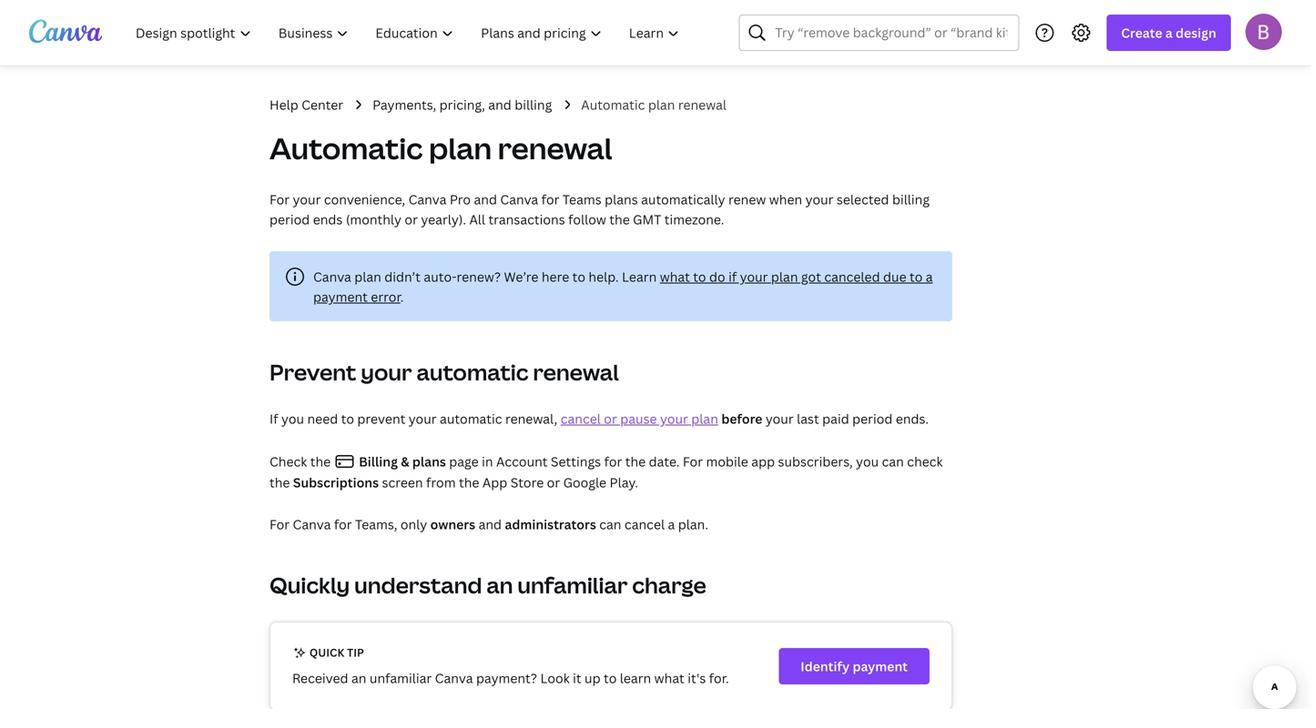 Task type: locate. For each thing, give the bounding box(es) containing it.
and right pricing,
[[489, 96, 512, 113]]

1 horizontal spatial period
[[853, 410, 893, 428]]

gmt
[[633, 211, 662, 228]]

automatic
[[581, 96, 645, 113], [270, 128, 423, 168]]

billing right selected
[[893, 191, 930, 208]]

0 vertical spatial cancel
[[561, 410, 601, 428]]

1 vertical spatial you
[[856, 453, 879, 470]]

for inside page in account settings for the date. for mobile app subscribers, you can check the
[[683, 453, 703, 470]]

billing
[[359, 453, 398, 470]]

the
[[610, 211, 630, 228], [310, 453, 331, 470], [626, 453, 646, 470], [270, 474, 290, 491], [459, 474, 480, 491]]

to left do at the right of the page
[[693, 268, 707, 286]]

a for for canva for teams, only owners and administrators can cancel a plan.
[[668, 516, 675, 533]]

canva
[[409, 191, 447, 208], [500, 191, 539, 208], [313, 268, 351, 286], [293, 516, 331, 533], [435, 670, 473, 687]]

2 vertical spatial for
[[270, 516, 290, 533]]

automatic up "page"
[[440, 410, 502, 428]]

automatic up renewal, on the left
[[417, 358, 529, 387]]

prevent
[[270, 358, 356, 387]]

1 vertical spatial automatic
[[440, 410, 502, 428]]

plan.
[[678, 516, 709, 533]]

the left gmt
[[610, 211, 630, 228]]

transactions
[[489, 211, 565, 228]]

you
[[281, 410, 304, 428], [856, 453, 879, 470]]

1 horizontal spatial cancel
[[625, 516, 665, 533]]

for left teams,
[[334, 516, 352, 533]]

cancel up settings at the bottom of the page
[[561, 410, 601, 428]]

payment left error
[[313, 288, 368, 306]]

plan inside automatic plan renewal link
[[648, 96, 675, 113]]

2 horizontal spatial or
[[604, 410, 617, 428]]

billing
[[515, 96, 552, 113], [893, 191, 930, 208]]

follow
[[569, 211, 607, 228]]

0 horizontal spatial unfamiliar
[[370, 670, 432, 687]]

your up ends
[[293, 191, 321, 208]]

error
[[371, 288, 401, 306]]

1 horizontal spatial or
[[547, 474, 560, 491]]

0 vertical spatial for
[[542, 191, 560, 208]]

1 vertical spatial billing
[[893, 191, 930, 208]]

0 vertical spatial automatic
[[581, 96, 645, 113]]

plans
[[605, 191, 638, 208], [413, 453, 446, 470]]

1 vertical spatial can
[[600, 516, 622, 533]]

period inside for your convenience, canva pro and canva for teams plans automatically renew when your selected billing period ends (monthly or yearly). all transactions follow the gmt timezone.
[[270, 211, 310, 228]]

0 horizontal spatial automatic
[[270, 128, 423, 168]]

2 vertical spatial for
[[334, 516, 352, 533]]

got
[[802, 268, 822, 286]]

or left "pause" at the bottom of the page
[[604, 410, 617, 428]]

1 horizontal spatial unfamiliar
[[518, 571, 628, 600]]

can inside page in account settings for the date. for mobile app subscribers, you can check the
[[882, 453, 904, 470]]

a left design
[[1166, 24, 1173, 41]]

unfamiliar
[[518, 571, 628, 600], [370, 670, 432, 687]]

quickly understand an unfamiliar charge
[[270, 571, 707, 600]]

plans up the from
[[413, 453, 446, 470]]

cancel down play.
[[625, 516, 665, 533]]

1 vertical spatial for
[[604, 453, 622, 470]]

a inside what to do if your plan got canceled due to a payment error
[[926, 268, 933, 286]]

an down for canva for teams, only owners and administrators can cancel a plan.
[[487, 571, 513, 600]]

due
[[884, 268, 907, 286]]

tip
[[347, 645, 364, 660]]

your right when
[[806, 191, 834, 208]]

plans up gmt
[[605, 191, 638, 208]]

0 vertical spatial or
[[405, 211, 418, 228]]

payment?
[[476, 670, 537, 687]]

all
[[470, 211, 486, 228]]

unfamiliar right received
[[370, 670, 432, 687]]

before
[[722, 410, 763, 428]]

1 vertical spatial and
[[474, 191, 497, 208]]

1 horizontal spatial plans
[[605, 191, 638, 208]]

canva up transactions
[[500, 191, 539, 208]]

design
[[1176, 24, 1217, 41]]

0 vertical spatial payment
[[313, 288, 368, 306]]

can
[[882, 453, 904, 470], [600, 516, 622, 533]]

only
[[401, 516, 427, 533]]

if you need to prevent your automatic renewal, cancel or pause your plan before your last paid period ends.
[[270, 410, 929, 428]]

period right paid
[[853, 410, 893, 428]]

Try "remove background" or "brand kit" search field
[[776, 15, 1008, 50]]

your right prevent
[[409, 410, 437, 428]]

you right if
[[281, 410, 304, 428]]

1 horizontal spatial payment
[[853, 658, 908, 675]]

pro
[[450, 191, 471, 208]]

.
[[401, 288, 404, 306]]

for down check
[[270, 516, 290, 533]]

your
[[293, 191, 321, 208], [806, 191, 834, 208], [740, 268, 768, 286], [361, 358, 412, 387], [409, 410, 437, 428], [660, 410, 689, 428], [766, 410, 794, 428]]

you inside page in account settings for the date. for mobile app subscribers, you can check the
[[856, 453, 879, 470]]

to right due
[[910, 268, 923, 286]]

paid
[[823, 410, 850, 428]]

0 vertical spatial an
[[487, 571, 513, 600]]

here
[[542, 268, 570, 286]]

0 horizontal spatial a
[[668, 516, 675, 533]]

can down play.
[[600, 516, 622, 533]]

canva up yearly).
[[409, 191, 447, 208]]

1 horizontal spatial a
[[926, 268, 933, 286]]

identify
[[801, 658, 850, 675]]

plan
[[648, 96, 675, 113], [429, 128, 492, 168], [355, 268, 382, 286], [771, 268, 798, 286], [692, 410, 719, 428]]

for left convenience,
[[270, 191, 290, 208]]

you right subscribers,
[[856, 453, 879, 470]]

1 vertical spatial for
[[683, 453, 703, 470]]

what right learn
[[660, 268, 690, 286]]

automatic plan renewal link
[[581, 95, 727, 115]]

0 vertical spatial billing
[[515, 96, 552, 113]]

canva left payment?
[[435, 670, 473, 687]]

0 vertical spatial for
[[270, 191, 290, 208]]

what left it's
[[655, 670, 685, 687]]

1 horizontal spatial you
[[856, 453, 879, 470]]

store
[[511, 474, 544, 491]]

period left ends
[[270, 211, 310, 228]]

a inside dropdown button
[[1166, 24, 1173, 41]]

unfamiliar down administrators
[[518, 571, 628, 600]]

or left yearly).
[[405, 211, 418, 228]]

for inside for your convenience, canva pro and canva for teams plans automatically renew when your selected billing period ends (monthly or yearly). all transactions follow the gmt timezone.
[[542, 191, 560, 208]]

1 vertical spatial plans
[[413, 453, 446, 470]]

what
[[660, 268, 690, 286], [655, 670, 685, 687]]

help.
[[589, 268, 619, 286]]

0 horizontal spatial you
[[281, 410, 304, 428]]

payments, pricing, and billing
[[373, 96, 552, 113]]

for right date.
[[683, 453, 703, 470]]

for up play.
[[604, 453, 622, 470]]

and
[[489, 96, 512, 113], [474, 191, 497, 208], [479, 516, 502, 533]]

your right if
[[740, 268, 768, 286]]

canva plan didn't auto-renew? we're here to help. learn
[[313, 268, 660, 286]]

and right owners
[[479, 516, 502, 533]]

check
[[270, 453, 307, 470]]

0 vertical spatial and
[[489, 96, 512, 113]]

1 horizontal spatial can
[[882, 453, 904, 470]]

account
[[496, 453, 548, 470]]

quickly
[[270, 571, 350, 600]]

a left plan.
[[668, 516, 675, 533]]

create
[[1122, 24, 1163, 41]]

period
[[270, 211, 310, 228], [853, 410, 893, 428]]

0 horizontal spatial period
[[270, 211, 310, 228]]

or right store
[[547, 474, 560, 491]]

1 horizontal spatial billing
[[893, 191, 930, 208]]

to right need
[[341, 410, 354, 428]]

your right "pause" at the bottom of the page
[[660, 410, 689, 428]]

help center link
[[270, 95, 344, 115]]

1 vertical spatial a
[[926, 268, 933, 286]]

for your convenience, canva pro and canva for teams plans automatically renew when your selected billing period ends (monthly or yearly). all transactions follow the gmt timezone.
[[270, 191, 930, 228]]

a right due
[[926, 268, 933, 286]]

an
[[487, 571, 513, 600], [352, 670, 367, 687]]

2 vertical spatial or
[[547, 474, 560, 491]]

page in account settings for the date. for mobile app subscribers, you can check the
[[270, 453, 943, 491]]

renewal,
[[506, 410, 558, 428]]

1 horizontal spatial for
[[542, 191, 560, 208]]

received an unfamiliar canva payment? look it up to learn what it's for.
[[292, 670, 729, 687]]

didn't
[[385, 268, 421, 286]]

learn
[[620, 670, 652, 687]]

can left 'check'
[[882, 453, 904, 470]]

for up transactions
[[542, 191, 560, 208]]

1 vertical spatial automatic plan renewal
[[270, 128, 613, 168]]

0 horizontal spatial cancel
[[561, 410, 601, 428]]

2 horizontal spatial for
[[604, 453, 622, 470]]

0 vertical spatial what
[[660, 268, 690, 286]]

subscriptions
[[293, 474, 379, 491]]

cancel or pause your plan link
[[561, 410, 719, 428]]

we're
[[504, 268, 539, 286]]

canva down ends
[[313, 268, 351, 286]]

for for for canva for teams, only owners and administrators can cancel a plan.
[[270, 516, 290, 533]]

for inside for your convenience, canva pro and canva for teams plans automatically renew when your selected billing period ends (monthly or yearly). all transactions follow the gmt timezone.
[[270, 191, 290, 208]]

need
[[307, 410, 338, 428]]

0 vertical spatial plans
[[605, 191, 638, 208]]

received
[[292, 670, 348, 687]]

to right up
[[604, 670, 617, 687]]

for
[[542, 191, 560, 208], [604, 453, 622, 470], [334, 516, 352, 533]]

and up all
[[474, 191, 497, 208]]

up
[[585, 670, 601, 687]]

0 horizontal spatial payment
[[313, 288, 368, 306]]

for
[[270, 191, 290, 208], [683, 453, 703, 470], [270, 516, 290, 533]]

0 horizontal spatial or
[[405, 211, 418, 228]]

billing right pricing,
[[515, 96, 552, 113]]

the down check
[[270, 474, 290, 491]]

an down tip
[[352, 670, 367, 687]]

canceled
[[825, 268, 880, 286]]

1 vertical spatial or
[[604, 410, 617, 428]]

renew?
[[457, 268, 501, 286]]

0 vertical spatial period
[[270, 211, 310, 228]]

automatic plan renewal
[[581, 96, 727, 113], [270, 128, 613, 168]]

0 horizontal spatial an
[[352, 670, 367, 687]]

quick tip
[[307, 645, 364, 660]]

automatic
[[417, 358, 529, 387], [440, 410, 502, 428]]

1 vertical spatial period
[[853, 410, 893, 428]]

your left last
[[766, 410, 794, 428]]

convenience,
[[324, 191, 405, 208]]

0 vertical spatial a
[[1166, 24, 1173, 41]]

2 horizontal spatial a
[[1166, 24, 1173, 41]]

renewal
[[678, 96, 727, 113], [498, 128, 613, 168], [533, 358, 619, 387]]

do
[[710, 268, 726, 286]]

settings
[[551, 453, 601, 470]]

0 vertical spatial can
[[882, 453, 904, 470]]

payment right identify
[[853, 658, 908, 675]]

0 vertical spatial automatic plan renewal
[[581, 96, 727, 113]]

2 vertical spatial a
[[668, 516, 675, 533]]



Task type: vqa. For each thing, say whether or not it's contained in the screenshot.
"what to do if your plan got canceled due to a payment error"
yes



Task type: describe. For each thing, give the bounding box(es) containing it.
top level navigation element
[[124, 15, 695, 51]]

google
[[563, 474, 607, 491]]

what to do if your plan got canceled due to a payment error link
[[313, 268, 933, 306]]

ends
[[313, 211, 343, 228]]

billing & plans
[[359, 453, 446, 470]]

center
[[302, 96, 344, 113]]

it's
[[688, 670, 706, 687]]

payments, pricing, and billing link
[[373, 95, 552, 115]]

1 vertical spatial an
[[352, 670, 367, 687]]

charge
[[632, 571, 707, 600]]

subscribers,
[[778, 453, 853, 470]]

your up prevent
[[361, 358, 412, 387]]

0 horizontal spatial can
[[600, 516, 622, 533]]

1 vertical spatial cancel
[[625, 516, 665, 533]]

pause
[[621, 410, 657, 428]]

it
[[573, 670, 582, 687]]

2 vertical spatial and
[[479, 516, 502, 533]]

quick
[[310, 645, 345, 660]]

ends.
[[896, 410, 929, 428]]

teams
[[563, 191, 602, 208]]

bob builder image
[[1246, 13, 1283, 50]]

check the
[[270, 453, 334, 470]]

the inside for your convenience, canva pro and canva for teams plans automatically renew when your selected billing period ends (monthly or yearly). all transactions follow the gmt timezone.
[[610, 211, 630, 228]]

help center
[[270, 96, 344, 113]]

for inside page in account settings for the date. for mobile app subscribers, you can check the
[[604, 453, 622, 470]]

pricing,
[[440, 96, 485, 113]]

plan inside what to do if your plan got canceled due to a payment error
[[771, 268, 798, 286]]

when
[[770, 191, 803, 208]]

for canva for teams, only owners and administrators can cancel a plan.
[[270, 516, 709, 533]]

1 vertical spatial payment
[[853, 658, 908, 675]]

0 horizontal spatial plans
[[413, 453, 446, 470]]

for.
[[709, 670, 729, 687]]

payment inside what to do if your plan got canceled due to a payment error
[[313, 288, 368, 306]]

&
[[401, 453, 410, 470]]

mobile
[[706, 453, 749, 470]]

teams,
[[355, 516, 398, 533]]

if
[[729, 268, 737, 286]]

prevent
[[357, 410, 406, 428]]

auto-
[[424, 268, 457, 286]]

(monthly
[[346, 211, 402, 228]]

1 vertical spatial automatic
[[270, 128, 423, 168]]

your inside what to do if your plan got canceled due to a payment error
[[740, 268, 768, 286]]

what inside what to do if your plan got canceled due to a payment error
[[660, 268, 690, 286]]

1 vertical spatial renewal
[[498, 128, 613, 168]]

play.
[[610, 474, 639, 491]]

understand
[[354, 571, 482, 600]]

0 horizontal spatial for
[[334, 516, 352, 533]]

learn
[[622, 268, 657, 286]]

a for what to do if your plan got canceled due to a payment error
[[926, 268, 933, 286]]

screen
[[382, 474, 423, 491]]

the up "subscriptions"
[[310, 453, 331, 470]]

identify payment
[[801, 658, 908, 675]]

2 vertical spatial renewal
[[533, 358, 619, 387]]

look
[[541, 670, 570, 687]]

from
[[426, 474, 456, 491]]

0 vertical spatial unfamiliar
[[518, 571, 628, 600]]

renew
[[729, 191, 766, 208]]

0 vertical spatial automatic
[[417, 358, 529, 387]]

identify payment link
[[779, 649, 930, 685]]

help
[[270, 96, 299, 113]]

plans inside for your convenience, canva pro and canva for teams plans automatically renew when your selected billing period ends (monthly or yearly). all transactions follow the gmt timezone.
[[605, 191, 638, 208]]

0 vertical spatial you
[[281, 410, 304, 428]]

0 horizontal spatial billing
[[515, 96, 552, 113]]

canva down "subscriptions"
[[293, 516, 331, 533]]

date.
[[649, 453, 680, 470]]

yearly).
[[421, 211, 466, 228]]

automatically
[[641, 191, 726, 208]]

1 horizontal spatial an
[[487, 571, 513, 600]]

timezone.
[[665, 211, 725, 228]]

billing inside for your convenience, canva pro and canva for teams plans automatically renew when your selected billing period ends (monthly or yearly). all transactions follow the gmt timezone.
[[893, 191, 930, 208]]

the up play.
[[626, 453, 646, 470]]

or inside for your convenience, canva pro and canva for teams plans automatically renew when your selected billing period ends (monthly or yearly). all transactions follow the gmt timezone.
[[405, 211, 418, 228]]

for for for your convenience, canva pro and canva for teams plans automatically renew when your selected billing period ends (monthly or yearly). all transactions follow the gmt timezone.
[[270, 191, 290, 208]]

administrators
[[505, 516, 596, 533]]

in
[[482, 453, 493, 470]]

check
[[908, 453, 943, 470]]

create a design
[[1122, 24, 1217, 41]]

if
[[270, 410, 278, 428]]

app
[[752, 453, 775, 470]]

prevent your automatic renewal
[[270, 358, 619, 387]]

owners
[[431, 516, 476, 533]]

and inside for your convenience, canva pro and canva for teams plans automatically renew when your selected billing period ends (monthly or yearly). all transactions follow the gmt timezone.
[[474, 191, 497, 208]]

payments,
[[373, 96, 437, 113]]

create a design button
[[1107, 15, 1232, 51]]

what to do if your plan got canceled due to a payment error
[[313, 268, 933, 306]]

last
[[797, 410, 820, 428]]

0 vertical spatial renewal
[[678, 96, 727, 113]]

1 vertical spatial what
[[655, 670, 685, 687]]

1 horizontal spatial automatic
[[581, 96, 645, 113]]

the down "page"
[[459, 474, 480, 491]]

app
[[483, 474, 508, 491]]

to right here
[[573, 268, 586, 286]]

1 vertical spatial unfamiliar
[[370, 670, 432, 687]]

subscriptions screen from the app store or google play.
[[293, 474, 639, 491]]



